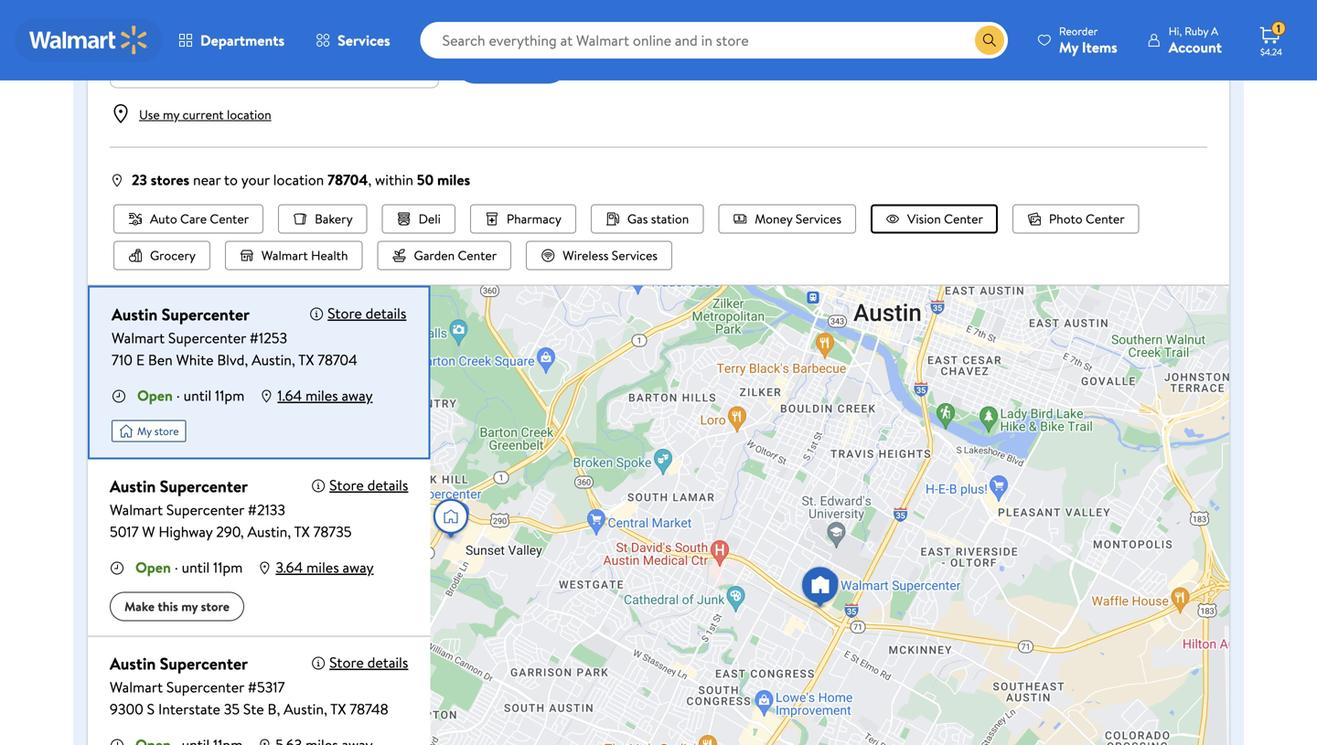 Task type: vqa. For each thing, say whether or not it's contained in the screenshot.
Highway the ·
yes



Task type: describe. For each thing, give the bounding box(es) containing it.
23
[[132, 170, 147, 190]]

bakery
[[315, 210, 353, 228]]

grocery
[[150, 247, 196, 265]]

deli
[[419, 210, 441, 228]]

walmart for walmart supercenter #5317 9300 s interstate 35 ste b,   austin, tx 78748
[[110, 678, 163, 698]]

money
[[755, 210, 793, 228]]

store for walmart supercenter #1253 710 e ben white blvd,   austin, tx 78704
[[328, 303, 362, 324]]

walmart supercenter #5317 9300 s interstate 35 ste b,   austin, tx 78748
[[110, 678, 389, 720]]

account
[[1169, 37, 1223, 57]]

make this my store button
[[110, 593, 244, 622]]

austin, inside walmart supercenter #1253 710 e ben white blvd,   austin, tx 78704
[[252, 350, 295, 370]]

w
[[142, 522, 155, 542]]

5017 w highway 290,
  austin, tx 78735 element
[[110, 521, 374, 543]]

walmart for walmart supercenter #1253 710 e ben white blvd,   austin, tx 78704
[[112, 328, 165, 348]]

make this my store
[[124, 598, 230, 616]]

garden center button
[[378, 241, 512, 270]]

e
[[136, 350, 145, 370]]

austin supercenter for interstate
[[110, 653, 248, 676]]

walmart supercenter element for #1253
[[112, 327, 373, 349]]

78704 inside walmart supercenter #1253 710 e ben white blvd,   austin, tx 78704
[[318, 350, 358, 370]]

wireless
[[563, 247, 609, 265]]

garden
[[414, 247, 455, 265]]

find store
[[476, 50, 548, 73]]

blvd,
[[217, 350, 248, 370]]

money services
[[755, 210, 842, 228]]

gas station button
[[591, 205, 704, 234]]

supercenter inside walmart supercenter #5317 9300 s interstate 35 ste b,   austin, tx 78748
[[166, 678, 244, 698]]

map region
[[431, 286, 1230, 746]]

view store directory
[[596, 52, 725, 72]]

50
[[417, 170, 434, 190]]

miles for walmart supercenter #2133 5017 w highway 290,   austin, tx 78735
[[307, 558, 339, 578]]

until for 290,
[[182, 558, 210, 578]]

ben
[[148, 350, 173, 370]]

until for white
[[184, 386, 212, 406]]

2 vertical spatial store details link
[[330, 653, 409, 673]]

walmart supercenter element for #5317
[[110, 677, 389, 699]]

#5317
[[248, 678, 285, 698]]

items
[[1083, 37, 1118, 57]]

1.64 miles away link
[[278, 386, 373, 406]]

search icon image
[[983, 33, 997, 48]]

store for find
[[512, 50, 548, 73]]

auto care center
[[150, 210, 249, 228]]

walmart health button
[[225, 241, 363, 270]]

1
[[1278, 21, 1281, 36]]

Search search field
[[421, 22, 1008, 59]]

open · until 11pm for ben
[[137, 386, 245, 406]]

store details link for walmart supercenter #2133 5017 w highway 290,   austin, tx 78735
[[330, 475, 409, 496]]

reorder my items
[[1060, 23, 1118, 57]]

deli button
[[382, 205, 456, 234]]

tx inside walmart supercenter #5317 9300 s interstate 35 ste b,   austin, tx 78748
[[331, 700, 346, 720]]

my store
[[137, 424, 179, 439]]

miles for walmart supercenter #1253 710 e ben white blvd,   austin, tx 78704
[[306, 386, 338, 406]]

this
[[158, 598, 178, 616]]

0 vertical spatial my
[[163, 106, 180, 124]]

austin supercenter for ben
[[112, 303, 250, 326]]

hi,
[[1169, 23, 1183, 39]]

walmart supercenter #2133 5017 w highway 290,   austin, tx 78735
[[110, 500, 352, 542]]

11pm for 290,
[[213, 558, 243, 578]]

my inside image
[[137, 424, 152, 439]]

photo
[[1050, 210, 1083, 228]]

wireless services button
[[526, 241, 673, 270]]

grocery button
[[113, 241, 210, 270]]

5017
[[110, 522, 139, 542]]

store details for walmart supercenter #1253 710 e ben white blvd,   austin, tx 78704
[[328, 303, 407, 324]]

center for garden center
[[458, 247, 497, 265]]

23 stores near to your location 78704 , within 50 miles
[[132, 170, 471, 190]]

walmart health
[[262, 247, 348, 265]]

a
[[1212, 23, 1219, 39]]

your
[[241, 170, 270, 190]]

walmart for walmart supercenter #2133 5017 w highway 290,   austin, tx 78735
[[110, 500, 163, 520]]

health
[[311, 247, 348, 265]]

store details link for walmart supercenter #1253 710 e ben white blvd,   austin, tx 78704
[[328, 303, 407, 324]]

open for highway
[[135, 558, 171, 578]]

#2133
[[248, 500, 285, 520]]

vision center button
[[871, 205, 998, 234]]

· for highway
[[175, 558, 178, 578]]

#1253
[[250, 328, 287, 348]]

1.64 miles away
[[278, 386, 373, 406]]

use my current location
[[139, 106, 272, 124]]

view
[[596, 52, 627, 72]]

austin, inside walmart supercenter #5317 9300 s interstate 35 ste b,   austin, tx 78748
[[284, 700, 327, 720]]

austin element for highway
[[110, 475, 248, 499]]

3.64 miles away link
[[276, 558, 374, 578]]

away for 3.64 miles away
[[343, 558, 374, 578]]

station
[[651, 210, 689, 228]]

vision center
[[908, 210, 984, 228]]

details for walmart supercenter #1253 710 e ben white blvd,   austin, tx 78704
[[366, 303, 407, 324]]

care
[[180, 210, 207, 228]]

austin supercenter for highway
[[110, 475, 248, 498]]

open · until 11pm for highway
[[135, 558, 243, 578]]

use
[[139, 106, 160, 124]]

within
[[375, 170, 414, 190]]

Enter zip code text field
[[147, 36, 424, 87]]

gas station
[[628, 210, 689, 228]]

center for vision center
[[945, 210, 984, 228]]

pharmacy
[[507, 210, 562, 228]]

near
[[193, 170, 221, 190]]

find
[[476, 50, 508, 73]]

710 e ben white blvd null is my store image
[[112, 421, 186, 443]]

photo center button
[[1013, 205, 1140, 234]]

290,
[[216, 522, 244, 542]]



Task type: locate. For each thing, give the bounding box(es) containing it.
store right view at the top left of the page
[[631, 52, 663, 72]]

store details link up "78735"
[[330, 475, 409, 496]]

,
[[368, 170, 372, 190]]

walmart up 9300
[[110, 678, 163, 698]]

services inside popup button
[[338, 30, 390, 50]]

walmart inside the walmart supercenter #2133 5017 w highway 290,   austin, tx 78735
[[110, 500, 163, 520]]

tx inside walmart supercenter #1253 710 e ben white blvd,   austin, tx 78704
[[298, 350, 314, 370]]

0 vertical spatial store details link
[[328, 303, 407, 324]]

store right find
[[512, 50, 548, 73]]

auto
[[150, 210, 177, 228]]

store up 78748 in the bottom left of the page
[[330, 653, 364, 673]]

austin supercenter up interstate
[[110, 653, 248, 676]]

services for wireless services
[[612, 247, 658, 265]]

store
[[512, 50, 548, 73], [631, 52, 663, 72], [154, 424, 179, 439], [201, 598, 230, 616]]

walmart supercenter element
[[112, 327, 373, 349], [110, 499, 374, 521], [110, 677, 389, 699]]

78735
[[314, 522, 352, 542]]

store down ben
[[154, 424, 179, 439]]

austin element up highway in the left bottom of the page
[[110, 475, 248, 499]]

view store directory link
[[592, 43, 729, 80]]

center right care
[[210, 210, 249, 228]]

0 vertical spatial services
[[338, 30, 390, 50]]

directory
[[667, 52, 725, 72]]

highway
[[159, 522, 213, 542]]

0 horizontal spatial my
[[137, 424, 152, 439]]

my right this
[[181, 598, 198, 616]]

0 vertical spatial walmart supercenter element
[[112, 327, 373, 349]]

austin, down #1253
[[252, 350, 295, 370]]

center inside button
[[945, 210, 984, 228]]

miles right 1.64
[[306, 386, 338, 406]]

gas
[[628, 210, 648, 228]]

austin supercenter
[[112, 303, 250, 326], [110, 475, 248, 498], [110, 653, 248, 676]]

make
[[124, 598, 155, 616]]

0 vertical spatial store details
[[328, 303, 407, 324]]

0 vertical spatial austin supercenter
[[112, 303, 250, 326]]

0 vertical spatial austin element
[[112, 302, 250, 327]]

· down white
[[176, 386, 180, 406]]

store details link up 78748 in the bottom left of the page
[[330, 653, 409, 673]]

walmart supercenter element containing walmart supercenter #2133
[[110, 499, 374, 521]]

ruby
[[1185, 23, 1209, 39]]

open down w
[[135, 558, 171, 578]]

1 vertical spatial tx
[[294, 522, 310, 542]]

departments
[[200, 30, 285, 50]]

supercenter
[[162, 303, 250, 326], [168, 328, 246, 348], [160, 475, 248, 498], [166, 500, 244, 520], [160, 653, 248, 676], [166, 678, 244, 698]]

my right use
[[163, 106, 180, 124]]

services inside button
[[796, 210, 842, 228]]

miles right 50
[[437, 170, 471, 190]]

stores
[[151, 170, 190, 190]]

0 vertical spatial open
[[137, 386, 173, 406]]

2 vertical spatial details
[[368, 653, 409, 673]]

0 vertical spatial away
[[342, 386, 373, 406]]

1 vertical spatial open · until 11pm
[[135, 558, 243, 578]]

b,
[[268, 700, 280, 720]]

photo center
[[1050, 210, 1125, 228]]

0 vertical spatial austin,
[[252, 350, 295, 370]]

departments button
[[163, 18, 300, 62]]

store details
[[328, 303, 407, 324], [330, 475, 409, 496], [330, 653, 409, 673]]

0 horizontal spatial my
[[163, 106, 180, 124]]

interstate
[[158, 700, 221, 720]]

0 horizontal spatial services
[[338, 30, 390, 50]]

store details up "78735"
[[330, 475, 409, 496]]

my
[[163, 106, 180, 124], [181, 598, 198, 616]]

tx up 1.64
[[298, 350, 314, 370]]

store for view
[[631, 52, 663, 72]]

2 vertical spatial walmart supercenter element
[[110, 677, 389, 699]]

austin element
[[112, 302, 250, 327], [110, 475, 248, 499], [110, 652, 248, 677]]

white
[[176, 350, 214, 370]]

78704 up bakery
[[328, 170, 368, 190]]

1 vertical spatial location
[[273, 170, 324, 190]]

center
[[210, 210, 249, 228], [945, 210, 984, 228], [1086, 210, 1125, 228], [458, 247, 497, 265]]

services inside button
[[612, 247, 658, 265]]

0 vertical spatial store
[[328, 303, 362, 324]]

austin supercenter up white
[[112, 303, 250, 326]]

tx left 78748 in the bottom left of the page
[[331, 700, 346, 720]]

walmart for walmart health
[[262, 247, 308, 265]]

store inside image
[[154, 424, 179, 439]]

3.64 miles away
[[276, 558, 374, 578]]

2 vertical spatial austin element
[[110, 652, 248, 677]]

0 vertical spatial my
[[1060, 37, 1079, 57]]

austin for walmart supercenter #5317
[[110, 653, 156, 676]]

austin element for interstate
[[110, 652, 248, 677]]

1 vertical spatial ·
[[175, 558, 178, 578]]

0 vertical spatial 11pm
[[215, 386, 245, 406]]

11pm for white
[[215, 386, 245, 406]]

walmart up 5017
[[110, 500, 163, 520]]

open
[[137, 386, 173, 406], [135, 558, 171, 578]]

austin element up interstate
[[110, 652, 248, 677]]

78704 up 1.64 miles away link
[[318, 350, 358, 370]]

center for photo center
[[1086, 210, 1125, 228]]

2 vertical spatial austin supercenter
[[110, 653, 248, 676]]

s
[[147, 700, 155, 720]]

store details for walmart supercenter #2133 5017 w highway 290,   austin, tx 78735
[[330, 475, 409, 496]]

services button
[[300, 18, 406, 62]]

wireless services
[[563, 247, 658, 265]]

center right photo
[[1086, 210, 1125, 228]]

11pm
[[215, 386, 245, 406], [213, 558, 243, 578]]

2 vertical spatial tx
[[331, 700, 346, 720]]

1 horizontal spatial my
[[1060, 37, 1079, 57]]

austin up 5017
[[110, 475, 156, 498]]

walmart image
[[29, 26, 148, 55]]

open · until 11pm down highway in the left bottom of the page
[[135, 558, 243, 578]]

1 vertical spatial store
[[330, 475, 364, 496]]

store for walmart supercenter #2133 5017 w highway 290,   austin, tx 78735
[[330, 475, 364, 496]]

away for 1.64 miles away
[[342, 386, 373, 406]]

garden center
[[414, 247, 497, 265]]

walmart inside walmart supercenter #1253 710 e ben white blvd,   austin, tx 78704
[[112, 328, 165, 348]]

1 vertical spatial open
[[135, 558, 171, 578]]

austin element for ben
[[112, 302, 250, 327]]

1 vertical spatial until
[[182, 558, 210, 578]]

walmart
[[262, 247, 308, 265], [112, 328, 165, 348], [110, 500, 163, 520], [110, 678, 163, 698]]

· down highway in the left bottom of the page
[[175, 558, 178, 578]]

austin supercenter up highway in the left bottom of the page
[[110, 475, 248, 498]]

tx left "78735"
[[294, 522, 310, 542]]

ste
[[243, 700, 264, 720]]

find store button
[[454, 40, 570, 84]]

until down highway in the left bottom of the page
[[182, 558, 210, 578]]

0 vertical spatial ·
[[176, 386, 180, 406]]

1 vertical spatial walmart supercenter element
[[110, 499, 374, 521]]

710
[[112, 350, 133, 370]]

my left items
[[1060, 37, 1079, 57]]

11pm down 290, on the bottom left
[[213, 558, 243, 578]]

0 vertical spatial location
[[227, 106, 272, 124]]

1 horizontal spatial services
[[612, 247, 658, 265]]

store up "78735"
[[330, 475, 364, 496]]

1 vertical spatial store details
[[330, 475, 409, 496]]

to
[[224, 170, 238, 190]]

35
[[224, 700, 240, 720]]

walmart supercenter element up 290, on the bottom left
[[110, 499, 374, 521]]

walmart inside walmart supercenter #5317 9300 s interstate 35 ste b,   austin, tx 78748
[[110, 678, 163, 698]]

walmart supercenter #1253 710 e ben white blvd,   austin, tx 78704
[[112, 328, 358, 370]]

center inside 'button'
[[458, 247, 497, 265]]

austin, down #2133
[[248, 522, 291, 542]]

my
[[1060, 37, 1079, 57], [137, 424, 152, 439]]

austin element up white
[[112, 302, 250, 327]]

walmart supercenter element for #2133
[[110, 499, 374, 521]]

money services button
[[719, 205, 857, 234]]

my inside reorder my items
[[1060, 37, 1079, 57]]

until down white
[[184, 386, 212, 406]]

austin for walmart supercenter #2133
[[110, 475, 156, 498]]

tx inside the walmart supercenter #2133 5017 w highway 290,   austin, tx 78735
[[294, 522, 310, 542]]

0 vertical spatial tx
[[298, 350, 314, 370]]

my inside button
[[181, 598, 198, 616]]

0 vertical spatial open · until 11pm
[[137, 386, 245, 406]]

1 horizontal spatial location
[[273, 170, 324, 190]]

1 vertical spatial my
[[181, 598, 198, 616]]

walmart supercenter element up blvd,
[[112, 327, 373, 349]]

walmart supercenter element up the ste
[[110, 677, 389, 699]]

$4.24
[[1261, 46, 1283, 58]]

details
[[366, 303, 407, 324], [368, 475, 409, 496], [368, 653, 409, 673]]

supercenter inside walmart supercenter #1253 710 e ben white blvd,   austin, tx 78704
[[168, 328, 246, 348]]

0 vertical spatial details
[[366, 303, 407, 324]]

1 vertical spatial austin supercenter
[[110, 475, 248, 498]]

away right 1.64
[[342, 386, 373, 406]]

miles
[[437, 170, 471, 190], [306, 386, 338, 406], [307, 558, 339, 578]]

1 vertical spatial my
[[137, 424, 152, 439]]

walmart left health
[[262, 247, 308, 265]]

store details down health
[[328, 303, 407, 324]]

store right this
[[201, 598, 230, 616]]

location
[[227, 106, 272, 124], [273, 170, 324, 190]]

11pm down blvd,
[[215, 386, 245, 406]]

1 vertical spatial miles
[[306, 386, 338, 406]]

supercenter inside the walmart supercenter #2133 5017 w highway 290,   austin, tx 78735
[[166, 500, 244, 520]]

1 vertical spatial austin,
[[248, 522, 291, 542]]

1.64
[[278, 386, 302, 406]]

1 vertical spatial away
[[343, 558, 374, 578]]

use my current location button
[[132, 106, 277, 124]]

0 vertical spatial austin
[[112, 303, 158, 326]]

·
[[176, 386, 180, 406], [175, 558, 178, 578]]

austin up "e"
[[112, 303, 158, 326]]

walmart supercenter element containing walmart supercenter #1253
[[112, 327, 373, 349]]

austin
[[112, 303, 158, 326], [110, 475, 156, 498], [110, 653, 156, 676]]

store details link down health
[[328, 303, 407, 324]]

2 vertical spatial miles
[[307, 558, 339, 578]]

center right garden
[[458, 247, 497, 265]]

current
[[183, 106, 224, 124]]

2 vertical spatial austin
[[110, 653, 156, 676]]

710 e ben white blvd,
  austin, tx 78704 element
[[112, 349, 373, 371]]

store
[[328, 303, 362, 324], [330, 475, 364, 496], [330, 653, 364, 673]]

3.64
[[276, 558, 303, 578]]

1 vertical spatial 78704
[[318, 350, 358, 370]]

1 vertical spatial austin
[[110, 475, 156, 498]]

my down "e"
[[137, 424, 152, 439]]

austin, inside the walmart supercenter #2133 5017 w highway 290,   austin, tx 78735
[[248, 522, 291, 542]]

Walmart Site-Wide search field
[[421, 22, 1008, 59]]

services for money services
[[796, 210, 842, 228]]

austin up 9300
[[110, 653, 156, 676]]

1 horizontal spatial my
[[181, 598, 198, 616]]

0 vertical spatial 78704
[[328, 170, 368, 190]]

open for ben
[[137, 386, 173, 406]]

9300
[[110, 700, 144, 720]]

2 vertical spatial store
[[330, 653, 364, 673]]

center right vision
[[945, 210, 984, 228]]

reorder
[[1060, 23, 1099, 39]]

austin,
[[252, 350, 295, 370], [248, 522, 291, 542], [284, 700, 327, 720]]

austin, right b,
[[284, 700, 327, 720]]

bakery button
[[278, 205, 368, 234]]

store for my
[[154, 424, 179, 439]]

location right 'your'
[[273, 170, 324, 190]]

walmart up "e"
[[112, 328, 165, 348]]

0 vertical spatial until
[[184, 386, 212, 406]]

auto care center button
[[113, 205, 264, 234]]

2 vertical spatial store details
[[330, 653, 409, 673]]

1 vertical spatial austin element
[[110, 475, 248, 499]]

services
[[338, 30, 390, 50], [796, 210, 842, 228], [612, 247, 658, 265]]

1 vertical spatial 11pm
[[213, 558, 243, 578]]

list containing auto care center
[[110, 205, 1208, 270]]

2 horizontal spatial services
[[796, 210, 842, 228]]

vision
[[908, 210, 942, 228]]

location right current
[[227, 106, 272, 124]]

2 vertical spatial austin,
[[284, 700, 327, 720]]

1 vertical spatial store details link
[[330, 475, 409, 496]]

0 horizontal spatial location
[[227, 106, 272, 124]]

1 vertical spatial details
[[368, 475, 409, 496]]

store details up 78748 in the bottom left of the page
[[330, 653, 409, 673]]

miles right the 3.64
[[307, 558, 339, 578]]

details for walmart supercenter #2133 5017 w highway 290,   austin, tx 78735
[[368, 475, 409, 496]]

away down "78735"
[[343, 558, 374, 578]]

· for ben
[[176, 386, 180, 406]]

hi, ruby a account
[[1169, 23, 1223, 57]]

1 vertical spatial services
[[796, 210, 842, 228]]

pharmacy button
[[470, 205, 576, 234]]

0 vertical spatial miles
[[437, 170, 471, 190]]

away
[[342, 386, 373, 406], [343, 558, 374, 578]]

open up my store
[[137, 386, 173, 406]]

walmart inside walmart health button
[[262, 247, 308, 265]]

9300 s interstate 35 ste b,
  austin, tx 78748 element
[[110, 699, 389, 721]]

store down health
[[328, 303, 362, 324]]

store details link
[[328, 303, 407, 324], [330, 475, 409, 496], [330, 653, 409, 673]]

open · until 11pm down white
[[137, 386, 245, 406]]

austin for walmart supercenter #1253
[[112, 303, 158, 326]]

list
[[110, 205, 1208, 270]]

78748
[[350, 700, 389, 720]]

2 vertical spatial services
[[612, 247, 658, 265]]

walmart supercenter element containing walmart supercenter #5317
[[110, 677, 389, 699]]



